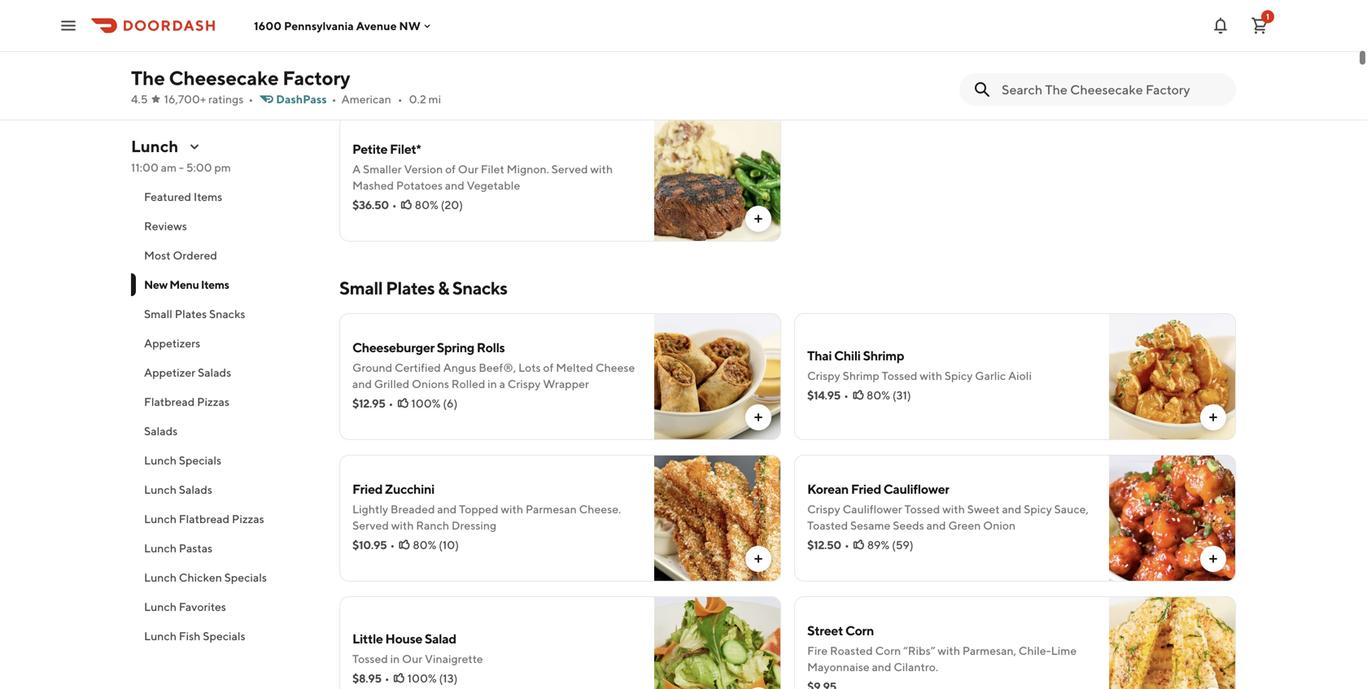 Task type: describe. For each thing, give the bounding box(es) containing it.
spicy inside the thai chili shrimp crispy shrimp tossed with spicy garlic aioli
[[945, 369, 973, 382]]

thai inside the thai chili shrimp crispy shrimp tossed with spicy garlic aioli
[[807, 348, 832, 363]]

80% (20)
[[415, 198, 463, 212]]

sauteed shrimp tossed with spaghettini, snow peas, mushrooms, parmesan, sesame, cilantro and crispy garlic
[[807, 21, 1078, 67]]

89% (59)
[[867, 538, 913, 552]]

dashpass
[[276, 92, 327, 106]]

korean fried cauliflower crispy cauliflower tossed with sweet and spicy sauce, toasted sesame seeds and green onion
[[807, 481, 1089, 532]]

rolls!
[[511, 21, 540, 34]]

small for small plates snacks
[[144, 307, 172, 321]]

16,700+
[[164, 92, 206, 106]]

mignon.
[[507, 162, 549, 176]]

lunch chicken specials button
[[131, 563, 320, 592]]

ordered
[[173, 249, 217, 262]]

lunch for lunch salads
[[144, 483, 177, 496]]

with inside the korean fried cauliflower crispy cauliflower tossed with sweet and spicy sauce, toasted sesame seeds and green onion
[[942, 502, 965, 516]]

lots
[[518, 361, 541, 374]]

noodles
[[549, 37, 593, 50]]

fish
[[179, 629, 201, 643]]

appetizer salads button
[[131, 358, 320, 387]]

• for korean
[[845, 538, 849, 552]]

thai chili shrimp crispy shrimp tossed with spicy garlic aioli
[[807, 348, 1032, 382]]

crispy inside the korean fried cauliflower crispy cauliflower tossed with sweet and spicy sauce, toasted sesame seeds and green onion
[[807, 502, 840, 516]]

$8.95 •
[[352, 672, 389, 685]]

$36.50 •
[[352, 198, 397, 212]]

0 horizontal spatial pizzas
[[197, 395, 229, 408]]

cheesecake
[[169, 66, 279, 90]]

the cheesecake factory
[[131, 66, 350, 90]]

most ordered button
[[131, 241, 320, 270]]

4.5
[[131, 92, 148, 106]]

89%
[[867, 538, 890, 552]]

mayonnaise
[[807, 660, 870, 674]]

and down avocado,
[[595, 37, 614, 50]]

cheese
[[596, 361, 635, 374]]

ground
[[352, 361, 392, 374]]

chili inside create your own thai lettuce rolls! grilled avocado, carrots, bean sprouts, coconut curry noodles and lettuce leaves with three delicious spicy thai sauces – peanut, sweet red chili and tamarind-cashew
[[453, 70, 477, 83]]

served for zucchini
[[352, 519, 389, 532]]

petite filet* image
[[654, 115, 781, 242]]

and down three
[[479, 70, 499, 83]]

plates for &
[[386, 277, 435, 299]]

• for thai
[[844, 389, 849, 402]]

add item to cart image for fried zucchini
[[752, 553, 765, 566]]

vinaigrette
[[425, 652, 483, 666]]

100% (6)
[[411, 397, 458, 410]]

1600 pennsylvania avenue nw
[[254, 19, 421, 32]]

appetizer
[[144, 366, 195, 379]]

version
[[404, 162, 443, 176]]

lime
[[1051, 644, 1077, 657]]

ranch
[[416, 519, 449, 532]]

tamarind-
[[501, 70, 554, 83]]

small for small plates & snacks
[[339, 277, 383, 299]]

0 horizontal spatial corn
[[845, 623, 874, 638]]

11:00
[[131, 161, 159, 174]]

80% for filet*
[[415, 198, 438, 212]]

open menu image
[[59, 16, 78, 35]]

and right seeds
[[926, 519, 946, 532]]

certified
[[395, 361, 441, 374]]

$10.95 •
[[352, 538, 395, 552]]

garlic inside the thai chili shrimp crispy shrimp tossed with spicy garlic aioli
[[975, 369, 1006, 382]]

reviews
[[144, 219, 187, 233]]

menus image
[[188, 140, 201, 153]]

lunch chicken specials
[[144, 571, 267, 584]]

$12.50
[[807, 538, 841, 552]]

1 horizontal spatial thai
[[571, 53, 593, 67]]

lunch pastas button
[[131, 534, 320, 563]]

with inside the thai chili shrimp crispy shrimp tossed with spicy garlic aioli
[[920, 369, 942, 382]]

1 items, open order cart image
[[1250, 16, 1269, 35]]

sweet inside the korean fried cauliflower crispy cauliflower tossed with sweet and spicy sauce, toasted sesame seeds and green onion
[[967, 502, 1000, 516]]

petite filet* a smaller version of our filet mignon. served with mashed potatoes and vegetable
[[352, 141, 613, 192]]

of inside cheeseburger spring rolls ground certified angus beef®, lots of melted cheese and grilled onions rolled in a crispy wrapper
[[543, 361, 554, 374]]

street corn fire roasted corn "ribs" with parmesan, chile-lime mayonnaise and cilantro.
[[807, 623, 1077, 674]]

salads for appetizer salads
[[198, 366, 231, 379]]

(13)
[[439, 672, 458, 685]]

am
[[161, 161, 177, 174]]

ratings
[[208, 92, 244, 106]]

$36.50
[[352, 198, 389, 212]]

a
[[499, 377, 505, 391]]

1 horizontal spatial add item to cart image
[[1207, 71, 1220, 84]]

flatbread inside the flatbread pizzas button
[[144, 395, 195, 408]]

and up onion
[[1002, 502, 1022, 516]]

peanut,
[[352, 70, 393, 83]]

small plates & snacks
[[339, 277, 507, 299]]

1 vertical spatial pizzas
[[232, 512, 264, 526]]

reviews button
[[131, 212, 320, 241]]

fried zucchini image
[[654, 455, 781, 582]]

thai chili shrimp image
[[1109, 313, 1236, 440]]

Item Search search field
[[1002, 81, 1223, 98]]

specials for fish
[[203, 629, 245, 643]]

dashpass •
[[276, 92, 336, 106]]

$12.50 •
[[807, 538, 849, 552]]

fried zucchini lightly breaded and topped with parmesan cheese. served with ranch dressing
[[352, 481, 621, 532]]

spicy inside create your own thai lettuce rolls! grilled avocado, carrots, bean sprouts, coconut curry noodles and lettuce leaves with three delicious spicy thai sauces – peanut, sweet red chili and tamarind-cashew
[[541, 53, 569, 67]]

sweet inside create your own thai lettuce rolls! grilled avocado, carrots, bean sprouts, coconut curry noodles and lettuce leaves with three delicious spicy thai sauces – peanut, sweet red chili and tamarind-cashew
[[395, 70, 427, 83]]

little house salad image
[[654, 596, 781, 689]]

sesame
[[850, 519, 891, 532]]

(31)
[[892, 389, 911, 402]]

parmesan, inside sauteed shrimp tossed with spaghettini, snow peas, mushrooms, parmesan, sesame, cilantro and crispy garlic
[[873, 37, 927, 50]]

bean
[[396, 37, 423, 50]]

lunch flatbread pizzas button
[[131, 505, 320, 534]]

in inside cheeseburger spring rolls ground certified angus beef®, lots of melted cheese and grilled onions rolled in a crispy wrapper
[[488, 377, 497, 391]]

little house salad tossed in our vinaigrette
[[352, 631, 483, 666]]

(10)
[[439, 538, 459, 552]]

sauteed
[[807, 21, 850, 34]]

• for fried
[[390, 538, 395, 552]]

new
[[144, 278, 168, 291]]

aioli
[[1008, 369, 1032, 382]]

0 vertical spatial snacks
[[452, 277, 507, 299]]

add item to cart image for korean fried cauliflower
[[1207, 553, 1220, 566]]

0 horizontal spatial add item to cart image
[[752, 411, 765, 424]]

sesame,
[[929, 37, 972, 50]]

featured items button
[[131, 182, 320, 212]]

(20)
[[441, 198, 463, 212]]

snow
[[1020, 21, 1048, 34]]

flatbread pizzas button
[[131, 387, 320, 417]]

$12.95
[[352, 397, 385, 410]]

salads for lunch salads
[[179, 483, 212, 496]]

add item to cart image for thai chili shrimp
[[1207, 411, 1220, 424]]

(smaller portion) thai lettuce wraps with grilled avocado image
[[654, 0, 781, 100]]

1 vertical spatial items
[[201, 278, 229, 291]]

lunch pastas
[[144, 542, 212, 555]]

lunch for lunch
[[131, 137, 178, 156]]

tossed inside little house salad tossed in our vinaigrette
[[352, 652, 388, 666]]

potatoes
[[396, 179, 443, 192]]

add item to cart image for petite filet*
[[752, 212, 765, 225]]

street corn image
[[1109, 596, 1236, 689]]

cheeseburger spring rolls ground certified angus beef®, lots of melted cheese and grilled onions rolled in a crispy wrapper
[[352, 340, 635, 391]]

1 button
[[1243, 9, 1276, 42]]

lunch for lunch chicken specials
[[144, 571, 177, 584]]

lunch for lunch specials
[[144, 454, 177, 467]]

lunch fish specials button
[[131, 622, 320, 651]]

specials for chicken
[[224, 571, 267, 584]]

beef®,
[[479, 361, 516, 374]]

parmesan
[[526, 502, 577, 516]]

80% for zucchini
[[413, 538, 436, 552]]

korean
[[807, 481, 849, 497]]

(6)
[[443, 397, 458, 410]]

appetizers button
[[131, 329, 320, 358]]

of inside petite filet* a smaller version of our filet mignon. served with mashed potatoes and vegetable
[[445, 162, 456, 176]]

your
[[390, 21, 414, 34]]

coconut
[[470, 37, 515, 50]]

korean fried cauliflower image
[[1109, 455, 1236, 582]]

topped
[[459, 502, 498, 516]]



Task type: locate. For each thing, give the bounding box(es) containing it.
nw
[[399, 19, 421, 32]]

specials up lunch salads
[[179, 454, 221, 467]]

a
[[352, 162, 361, 176]]

11:00 am - 5:00 pm
[[131, 161, 231, 174]]

chili down three
[[453, 70, 477, 83]]

0 horizontal spatial grilled
[[374, 377, 409, 391]]

1 horizontal spatial spicy
[[945, 369, 973, 382]]

spaghettini,
[[955, 21, 1018, 34]]

lunch for lunch pastas
[[144, 542, 177, 555]]

1 horizontal spatial snacks
[[452, 277, 507, 299]]

lunch fish specials
[[144, 629, 245, 643]]

house
[[385, 631, 422, 647]]

1 horizontal spatial lettuce
[[468, 21, 509, 34]]

crispy inside cheeseburger spring rolls ground certified angus beef®, lots of melted cheese and grilled onions rolled in a crispy wrapper
[[508, 377, 541, 391]]

flatbread down the appetizer
[[144, 395, 195, 408]]

0 vertical spatial sweet
[[395, 70, 427, 83]]

items down the 5:00
[[194, 190, 222, 203]]

plates for snacks
[[175, 307, 207, 321]]

pastas
[[179, 542, 212, 555]]

mushrooms,
[[807, 37, 871, 50]]

1 vertical spatial garlic
[[975, 369, 1006, 382]]

garlic
[[807, 53, 838, 67], [975, 369, 1006, 382]]

0 horizontal spatial snacks
[[209, 307, 245, 321]]

served
[[551, 162, 588, 176], [352, 519, 389, 532]]

cheese.
[[579, 502, 621, 516]]

specials down lunch pastas button
[[224, 571, 267, 584]]

1 fried from the left
[[352, 481, 383, 497]]

0 horizontal spatial garlic
[[807, 53, 838, 67]]

chili up $14.95 •
[[834, 348, 861, 363]]

0 vertical spatial in
[[488, 377, 497, 391]]

lunch inside lunch fish specials button
[[144, 629, 177, 643]]

lunch left pastas
[[144, 542, 177, 555]]

cilantro.
[[894, 660, 938, 674]]

0 vertical spatial small
[[339, 277, 383, 299]]

0 horizontal spatial thai
[[444, 21, 466, 34]]

0 vertical spatial plates
[[386, 277, 435, 299]]

specials
[[179, 454, 221, 467], [224, 571, 267, 584], [203, 629, 245, 643]]

small plates snacks button
[[131, 299, 320, 329]]

salads down appetizers button
[[198, 366, 231, 379]]

1 horizontal spatial in
[[488, 377, 497, 391]]

with inside create your own thai lettuce rolls! grilled avocado, carrots, bean sprouts, coconut curry noodles and lettuce leaves with three delicious spicy thai sauces – peanut, sweet red chili and tamarind-cashew
[[434, 53, 456, 67]]

&
[[438, 277, 449, 299]]

100% left (13)
[[407, 672, 437, 685]]

sweet
[[395, 70, 427, 83], [967, 502, 1000, 516]]

plates left the & in the left of the page
[[386, 277, 435, 299]]

0 horizontal spatial in
[[390, 652, 400, 666]]

2 vertical spatial spicy
[[1024, 502, 1052, 516]]

in left a
[[488, 377, 497, 391]]

• for petite
[[392, 198, 397, 212]]

lunch for lunch fish specials
[[144, 629, 177, 643]]

100% for house
[[407, 672, 437, 685]]

and inside sauteed shrimp tossed with spaghettini, snow peas, mushrooms, parmesan, sesame, cilantro and crispy garlic
[[1019, 37, 1038, 50]]

flatbread inside lunch flatbread pizzas button
[[179, 512, 230, 526]]

lettuce up peanut,
[[352, 53, 393, 67]]

small down "new"
[[144, 307, 172, 321]]

2 vertical spatial thai
[[807, 348, 832, 363]]

lunch inside lunch salads button
[[144, 483, 177, 496]]

tossed left spaghettini,
[[892, 21, 928, 34]]

lunch down lunch specials
[[144, 483, 177, 496]]

0 horizontal spatial parmesan,
[[873, 37, 927, 50]]

fire
[[807, 644, 828, 657]]

sweet down "leaves"
[[395, 70, 427, 83]]

mashed
[[352, 179, 394, 192]]

served right "mignon."
[[551, 162, 588, 176]]

5:00
[[186, 161, 212, 174]]

and inside cheeseburger spring rolls ground certified angus beef®, lots of melted cheese and grilled onions rolled in a crispy wrapper
[[352, 377, 372, 391]]

1 vertical spatial our
[[402, 652, 422, 666]]

0 horizontal spatial small
[[144, 307, 172, 321]]

plates
[[386, 277, 435, 299], [175, 307, 207, 321]]

chicken
[[179, 571, 222, 584]]

1 horizontal spatial our
[[458, 162, 478, 176]]

in inside little house salad tossed in our vinaigrette
[[390, 652, 400, 666]]

sauces
[[596, 53, 632, 67]]

• right $8.95
[[385, 672, 389, 685]]

and down 'snow'
[[1019, 37, 1038, 50]]

0 horizontal spatial spicy
[[541, 53, 569, 67]]

parmesan, left sesame,
[[873, 37, 927, 50]]

1 vertical spatial corn
[[875, 644, 901, 657]]

cauliflower
[[883, 481, 949, 497], [843, 502, 902, 516]]

1 vertical spatial thai
[[571, 53, 593, 67]]

0 vertical spatial spicy
[[541, 53, 569, 67]]

0 horizontal spatial our
[[402, 652, 422, 666]]

1 vertical spatial shrimp
[[863, 348, 904, 363]]

0 vertical spatial parmesan,
[[873, 37, 927, 50]]

1 horizontal spatial small
[[339, 277, 383, 299]]

snacks
[[452, 277, 507, 299], [209, 307, 245, 321]]

grilled down ground
[[374, 377, 409, 391]]

1 horizontal spatial plates
[[386, 277, 435, 299]]

• left 0.2
[[398, 92, 403, 106]]

lunch inside lunch specials button
[[144, 454, 177, 467]]

80% down ranch
[[413, 538, 436, 552]]

0 vertical spatial 80%
[[415, 198, 438, 212]]

shrimp
[[853, 21, 890, 34], [863, 348, 904, 363], [843, 369, 880, 382]]

spicy left sauce, on the bottom
[[1024, 502, 1052, 516]]

0 vertical spatial garlic
[[807, 53, 838, 67]]

specials inside button
[[203, 629, 245, 643]]

snacks up appetizers button
[[209, 307, 245, 321]]

factory
[[283, 66, 350, 90]]

• right $12.95
[[389, 397, 393, 410]]

snacks inside button
[[209, 307, 245, 321]]

1 vertical spatial in
[[390, 652, 400, 666]]

garlic inside sauteed shrimp tossed with spaghettini, snow peas, mushrooms, parmesan, sesame, cilantro and crispy garlic
[[807, 53, 838, 67]]

small inside button
[[144, 307, 172, 321]]

$10.95
[[352, 538, 387, 552]]

0 vertical spatial of
[[445, 162, 456, 176]]

grilled
[[542, 21, 578, 34], [374, 377, 409, 391]]

garlic left aioli
[[975, 369, 1006, 382]]

0 vertical spatial cauliflower
[[883, 481, 949, 497]]

1 vertical spatial chili
[[834, 348, 861, 363]]

flatbread up pastas
[[179, 512, 230, 526]]

0 vertical spatial items
[[194, 190, 222, 203]]

1 vertical spatial spicy
[[945, 369, 973, 382]]

• for little
[[385, 672, 389, 685]]

most
[[144, 249, 171, 262]]

of right version at left top
[[445, 162, 456, 176]]

0 vertical spatial add item to cart image
[[1207, 71, 1220, 84]]

american • 0.2 mi
[[341, 92, 441, 106]]

0 vertical spatial flatbread
[[144, 395, 195, 408]]

lunch inside lunch favorites button
[[144, 600, 177, 614]]

spring
[[437, 340, 474, 355]]

of right "lots"
[[543, 361, 554, 374]]

0 vertical spatial 100%
[[411, 397, 441, 410]]

$12.95 •
[[352, 397, 393, 410]]

2 horizontal spatial spicy
[[1024, 502, 1052, 516]]

2 vertical spatial shrimp
[[843, 369, 880, 382]]

and up ranch
[[437, 502, 457, 516]]

crispy up $14.95
[[807, 369, 840, 382]]

2 fried from the left
[[851, 481, 881, 497]]

thai
[[444, 21, 466, 34], [571, 53, 593, 67], [807, 348, 832, 363]]

cheeseburger spring rolls image
[[654, 313, 781, 440]]

add item to cart image
[[752, 212, 765, 225], [1207, 411, 1220, 424], [752, 553, 765, 566], [1207, 553, 1220, 566]]

lunch salads button
[[131, 475, 320, 505]]

1 vertical spatial grilled
[[374, 377, 409, 391]]

salads up lunch specials
[[144, 424, 178, 438]]

spicy inside the korean fried cauliflower crispy cauliflower tossed with sweet and spicy sauce, toasted sesame seeds and green onion
[[1024, 502, 1052, 516]]

$14.95 •
[[807, 389, 849, 402]]

fried up sesame
[[851, 481, 881, 497]]

and inside street corn fire roasted corn "ribs" with parmesan, chile-lime mayonnaise and cilantro.
[[872, 660, 891, 674]]

thai up $14.95
[[807, 348, 832, 363]]

crispy down the peas,
[[1041, 37, 1074, 50]]

lunch
[[131, 137, 178, 156], [144, 454, 177, 467], [144, 483, 177, 496], [144, 512, 177, 526], [144, 542, 177, 555], [144, 571, 177, 584], [144, 600, 177, 614], [144, 629, 177, 643]]

1 vertical spatial of
[[543, 361, 554, 374]]

0 vertical spatial shrimp
[[853, 21, 890, 34]]

dressing
[[452, 519, 497, 532]]

lunch up 11:00
[[131, 137, 178, 156]]

angus
[[443, 361, 476, 374]]

served inside petite filet* a smaller version of our filet mignon. served with mashed potatoes and vegetable
[[551, 162, 588, 176]]

0 vertical spatial salads
[[198, 366, 231, 379]]

our inside little house salad tossed in our vinaigrette
[[402, 652, 422, 666]]

crispy inside the thai chili shrimp crispy shrimp tossed with spicy garlic aioli
[[807, 369, 840, 382]]

crispy down "lots"
[[508, 377, 541, 391]]

0 vertical spatial served
[[551, 162, 588, 176]]

mi
[[428, 92, 441, 106]]

seeds
[[893, 519, 924, 532]]

grilled inside create your own thai lettuce rolls! grilled avocado, carrots, bean sprouts, coconut curry noodles and lettuce leaves with three delicious spicy thai sauces – peanut, sweet red chili and tamarind-cashew
[[542, 21, 578, 34]]

with inside sauteed shrimp tossed with spaghettini, snow peas, mushrooms, parmesan, sesame, cilantro and crispy garlic
[[930, 21, 952, 34]]

and inside petite filet* a smaller version of our filet mignon. served with mashed potatoes and vegetable
[[445, 179, 464, 192]]

100%
[[411, 397, 441, 410], [407, 672, 437, 685]]

80% for chili
[[866, 389, 890, 402]]

1 horizontal spatial sweet
[[967, 502, 1000, 516]]

1 vertical spatial flatbread
[[179, 512, 230, 526]]

0 horizontal spatial fried
[[352, 481, 383, 497]]

spicy down "noodles"
[[541, 53, 569, 67]]

–
[[634, 53, 640, 67]]

• down the cheesecake factory
[[249, 92, 253, 106]]

• right the $12.50
[[845, 538, 849, 552]]

1 horizontal spatial garlic
[[975, 369, 1006, 382]]

1 horizontal spatial chili
[[834, 348, 861, 363]]

1 vertical spatial lettuce
[[352, 53, 393, 67]]

1 vertical spatial sweet
[[967, 502, 1000, 516]]

2 horizontal spatial thai
[[807, 348, 832, 363]]

served for filet*
[[551, 162, 588, 176]]

specials down lunch favorites button
[[203, 629, 245, 643]]

our left 'filet'
[[458, 162, 478, 176]]

chili inside the thai chili shrimp crispy shrimp tossed with spicy garlic aioli
[[834, 348, 861, 363]]

fried inside fried zucchini lightly breaded and topped with parmesan cheese. served with ranch dressing
[[352, 481, 383, 497]]

cashew
[[554, 70, 596, 83]]

menu
[[170, 278, 199, 291]]

salad
[[425, 631, 456, 647]]

zucchini
[[385, 481, 435, 497]]

pizzas down lunch salads button
[[232, 512, 264, 526]]

2 vertical spatial 80%
[[413, 538, 436, 552]]

thai up cashew
[[571, 53, 593, 67]]

lunch inside lunch chicken specials button
[[144, 571, 177, 584]]

cheeseburger
[[352, 340, 434, 355]]

1 vertical spatial plates
[[175, 307, 207, 321]]

sprouts,
[[425, 37, 468, 50]]

plates down new menu items
[[175, 307, 207, 321]]

• down factory
[[332, 92, 336, 106]]

0 vertical spatial pizzas
[[197, 395, 229, 408]]

small plates snacks
[[144, 307, 245, 321]]

100% for spring
[[411, 397, 441, 410]]

items
[[194, 190, 222, 203], [201, 278, 229, 291]]

grilled inside cheeseburger spring rolls ground certified angus beef®, lots of melted cheese and grilled onions rolled in a crispy wrapper
[[374, 377, 409, 391]]

1 horizontal spatial grilled
[[542, 21, 578, 34]]

80% left (31) at the right bottom of page
[[866, 389, 890, 402]]

1 vertical spatial specials
[[224, 571, 267, 584]]

pizzas down appetizer salads button
[[197, 395, 229, 408]]

0 horizontal spatial of
[[445, 162, 456, 176]]

tossed up (31) at the right bottom of page
[[882, 369, 917, 382]]

leaves
[[395, 53, 431, 67]]

new menu items
[[144, 278, 229, 291]]

three
[[458, 53, 488, 67]]

1 vertical spatial 80%
[[866, 389, 890, 402]]

0 vertical spatial grilled
[[542, 21, 578, 34]]

sweet up onion
[[967, 502, 1000, 516]]

tossed inside sauteed shrimp tossed with spaghettini, snow peas, mushrooms, parmesan, sesame, cilantro and crispy garlic
[[892, 21, 928, 34]]

100% down onions
[[411, 397, 441, 410]]

cauliflower up seeds
[[883, 481, 949, 497]]

thai up the sprouts,
[[444, 21, 466, 34]]

tossed up seeds
[[904, 502, 940, 516]]

crispy inside sauteed shrimp tossed with spaghettini, snow peas, mushrooms, parmesan, sesame, cilantro and crispy garlic
[[1041, 37, 1074, 50]]

0 vertical spatial specials
[[179, 454, 221, 467]]

lunch favorites button
[[131, 592, 320, 622]]

featured items
[[144, 190, 222, 203]]

0 vertical spatial corn
[[845, 623, 874, 638]]

lunch inside lunch pastas button
[[144, 542, 177, 555]]

lunch favorites
[[144, 600, 226, 614]]

lunch left fish
[[144, 629, 177, 643]]

80% down potatoes
[[415, 198, 438, 212]]

2 vertical spatial specials
[[203, 629, 245, 643]]

plates inside button
[[175, 307, 207, 321]]

0 vertical spatial thai
[[444, 21, 466, 34]]

0 horizontal spatial chili
[[453, 70, 477, 83]]

1 horizontal spatial fried
[[851, 481, 881, 497]]

100% (13)
[[407, 672, 458, 685]]

0 vertical spatial our
[[458, 162, 478, 176]]

1 vertical spatial small
[[144, 307, 172, 321]]

our down house on the left
[[402, 652, 422, 666]]

• right $14.95
[[844, 389, 849, 402]]

parmesan, inside street corn fire roasted corn "ribs" with parmesan, chile-lime mayonnaise and cilantro.
[[962, 644, 1016, 657]]

tossed inside the thai chili shrimp crispy shrimp tossed with spicy garlic aioli
[[882, 369, 917, 382]]

and down ground
[[352, 377, 372, 391]]

lettuce
[[468, 21, 509, 34], [352, 53, 393, 67]]

1 vertical spatial served
[[352, 519, 389, 532]]

lunch up lunch salads
[[144, 454, 177, 467]]

0 horizontal spatial served
[[352, 519, 389, 532]]

in down house on the left
[[390, 652, 400, 666]]

-
[[179, 161, 184, 174]]

0 vertical spatial chili
[[453, 70, 477, 83]]

crispy up toasted
[[807, 502, 840, 516]]

lunch for lunch favorites
[[144, 600, 177, 614]]

toasted
[[807, 519, 848, 532]]

salads button
[[131, 417, 320, 446]]

1 horizontal spatial served
[[551, 162, 588, 176]]

favorites
[[179, 600, 226, 614]]

1 vertical spatial add item to cart image
[[752, 411, 765, 424]]

avocado,
[[580, 21, 629, 34]]

add item to cart image
[[1207, 71, 1220, 84], [752, 411, 765, 424]]

sauce,
[[1054, 502, 1089, 516]]

avenue
[[356, 19, 397, 32]]

1 horizontal spatial corn
[[875, 644, 901, 657]]

salads up lunch flatbread pizzas
[[179, 483, 212, 496]]

• for cheeseburger
[[389, 397, 393, 410]]

"ribs"
[[903, 644, 935, 657]]

garlic down mushrooms,
[[807, 53, 838, 67]]

chili-crunch shrimp pasta image
[[1109, 0, 1236, 100]]

filet
[[481, 162, 504, 176]]

and up (20)
[[445, 179, 464, 192]]

0 vertical spatial lettuce
[[468, 21, 509, 34]]

tossed up $8.95 •
[[352, 652, 388, 666]]

1 vertical spatial cauliflower
[[843, 502, 902, 516]]

items inside button
[[194, 190, 222, 203]]

1 vertical spatial snacks
[[209, 307, 245, 321]]

1 vertical spatial 100%
[[407, 672, 437, 685]]

served inside fried zucchini lightly breaded and topped with parmesan cheese. served with ranch dressing
[[352, 519, 389, 532]]

2 vertical spatial salads
[[179, 483, 212, 496]]

pm
[[214, 161, 231, 174]]

and left cilantro.
[[872, 660, 891, 674]]

served down lightly
[[352, 519, 389, 532]]

street
[[807, 623, 843, 638]]

notification bell image
[[1211, 16, 1230, 35]]

grilled up "noodles"
[[542, 21, 578, 34]]

1 vertical spatial salads
[[144, 424, 178, 438]]

and inside fried zucchini lightly breaded and topped with parmesan cheese. served with ranch dressing
[[437, 502, 457, 516]]

lunch left favorites at the bottom left
[[144, 600, 177, 614]]

1 horizontal spatial parmesan,
[[962, 644, 1016, 657]]

fried inside the korean fried cauliflower crispy cauliflower tossed with sweet and spicy sauce, toasted sesame seeds and green onion
[[851, 481, 881, 497]]

items right "menu"
[[201, 278, 229, 291]]

1 vertical spatial parmesan,
[[962, 644, 1016, 657]]

chili
[[453, 70, 477, 83], [834, 348, 861, 363]]

with inside street corn fire roasted corn "ribs" with parmesan, chile-lime mayonnaise and cilantro.
[[938, 644, 960, 657]]

lunch for lunch flatbread pizzas
[[144, 512, 177, 526]]

with inside petite filet* a smaller version of our filet mignon. served with mashed potatoes and vegetable
[[590, 162, 613, 176]]

1 horizontal spatial pizzas
[[232, 512, 264, 526]]

fried up lightly
[[352, 481, 383, 497]]

lettuce up "coconut"
[[468, 21, 509, 34]]

cilantro
[[975, 37, 1017, 50]]

0 horizontal spatial lettuce
[[352, 53, 393, 67]]

• right $36.50
[[392, 198, 397, 212]]

0 horizontal spatial plates
[[175, 307, 207, 321]]

• right $10.95
[[390, 538, 395, 552]]

most ordered
[[144, 249, 217, 262]]

parmesan, left chile-
[[962, 644, 1016, 657]]

our inside petite filet* a smaller version of our filet mignon. served with mashed potatoes and vegetable
[[458, 162, 478, 176]]

corn up roasted
[[845, 623, 874, 638]]

small up cheeseburger
[[339, 277, 383, 299]]

lunch down lunch pastas
[[144, 571, 177, 584]]

shrimp inside sauteed shrimp tossed with spaghettini, snow peas, mushrooms, parmesan, sesame, cilantro and crispy garlic
[[853, 21, 890, 34]]

corn left "ribs"
[[875, 644, 901, 657]]

american
[[341, 92, 391, 106]]

lunch inside lunch flatbread pizzas button
[[144, 512, 177, 526]]

tossed inside the korean fried cauliflower crispy cauliflower tossed with sweet and spicy sauce, toasted sesame seeds and green onion
[[904, 502, 940, 516]]

cauliflower up sesame
[[843, 502, 902, 516]]

1600 pennsylvania avenue nw button
[[254, 19, 434, 32]]

1 horizontal spatial of
[[543, 361, 554, 374]]

0 horizontal spatial sweet
[[395, 70, 427, 83]]

80% (31)
[[866, 389, 911, 402]]

80% (10)
[[413, 538, 459, 552]]

delicious
[[491, 53, 539, 67]]

lunch down lunch salads
[[144, 512, 177, 526]]

snacks right the & in the left of the page
[[452, 277, 507, 299]]

spicy left aioli
[[945, 369, 973, 382]]



Task type: vqa. For each thing, say whether or not it's contained in the screenshot.


